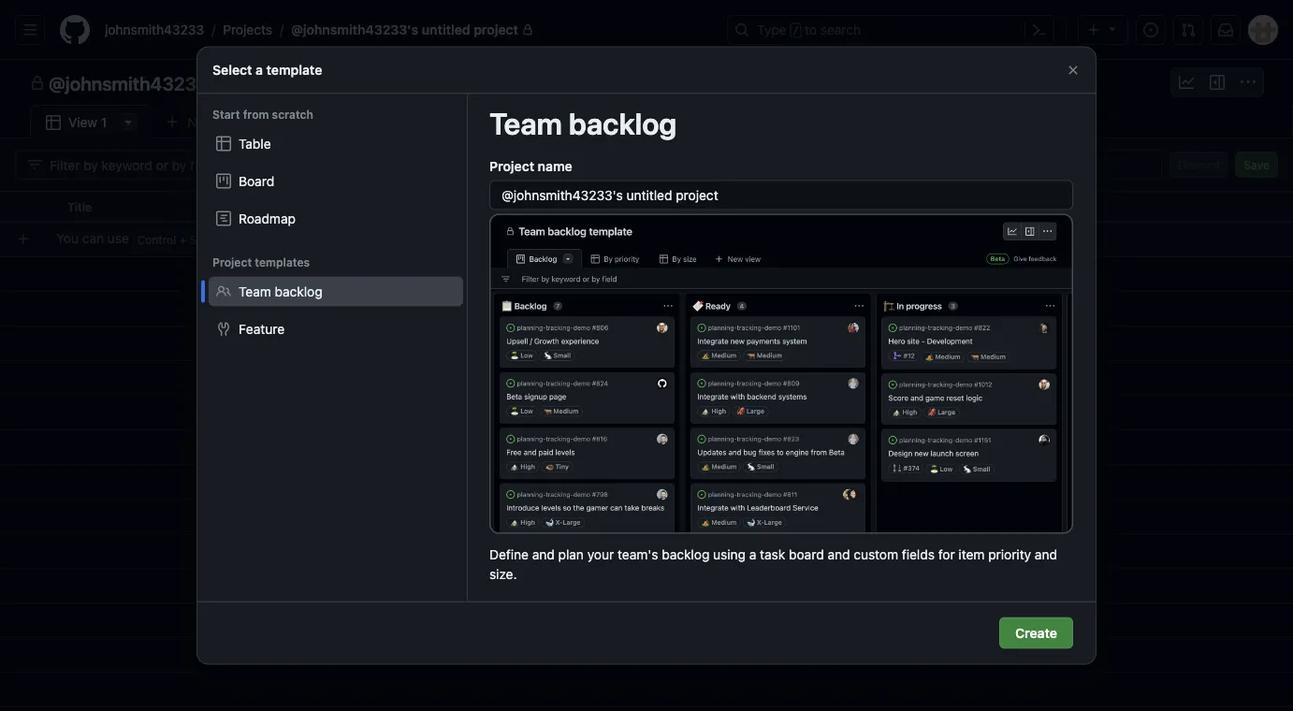 Task type: vqa. For each thing, say whether or not it's contained in the screenshot.
bottommost Security
no



Task type: locate. For each thing, give the bounding box(es) containing it.
row down the title column options icon
[[7, 222, 1294, 257]]

search
[[821, 22, 862, 37]]

item
[[292, 231, 318, 246], [959, 547, 985, 563]]

team
[[490, 105, 563, 141], [239, 284, 271, 299]]

untitled
[[422, 22, 471, 37], [228, 72, 293, 94]]

0 horizontal spatial to
[[232, 231, 244, 246]]

0 horizontal spatial view
[[68, 115, 97, 130]]

backlog
[[569, 105, 677, 141], [275, 284, 323, 299], [662, 547, 710, 563]]

a right select
[[256, 62, 263, 78]]

and left plan
[[533, 547, 555, 563]]

1 horizontal spatial a
[[750, 547, 757, 563]]

lock image
[[522, 24, 534, 36]]

2 horizontal spatial and
[[1035, 547, 1058, 563]]

1 vertical spatial sc 9kayk9 0 image
[[46, 115, 61, 130]]

untitled inside project "navigation"
[[228, 72, 293, 94]]

1 horizontal spatial team
[[490, 105, 563, 141]]

1 horizontal spatial @johnsmith43233's
[[291, 22, 419, 37]]

2 horizontal spatial /
[[793, 24, 800, 37]]

sc 9kayk9 0 image
[[30, 76, 45, 91], [46, 115, 61, 130]]

0 vertical spatial untitled
[[422, 22, 471, 37]]

tab list
[[30, 105, 291, 140]]

0 vertical spatial backlog
[[569, 105, 677, 141]]

@johnsmith43233's inside project "navigation"
[[49, 72, 223, 94]]

1 vertical spatial project
[[213, 256, 252, 269]]

new
[[188, 114, 215, 130]]

custom
[[854, 547, 899, 563]]

team up project name
[[490, 105, 563, 141]]

sc 9kayk9 0 image down git pull request image
[[1180, 75, 1195, 90]]

view left 1 at the left top
[[68, 115, 97, 130]]

to
[[805, 22, 817, 37], [232, 231, 244, 246]]

project templates
[[213, 256, 310, 269]]

task
[[760, 547, 786, 563]]

roadmap
[[239, 211, 296, 226]]

from
[[243, 108, 269, 121]]

johnsmith43233 link
[[97, 15, 212, 45]]

column header
[[0, 191, 56, 223]]

0 vertical spatial sc 9kayk9 0 image
[[30, 76, 45, 91]]

project inside "navigation"
[[298, 72, 358, 94]]

1 vertical spatial a
[[750, 547, 757, 563]]

0 horizontal spatial project
[[298, 72, 358, 94]]

0 horizontal spatial team
[[239, 284, 271, 299]]

0 horizontal spatial item
[[292, 231, 318, 246]]

sc 9kayk9 0 image up view 1 "link"
[[30, 76, 45, 91]]

team backlog region
[[0, 0, 1294, 712]]

2 vertical spatial backlog
[[662, 547, 710, 563]]

view filters region
[[15, 150, 1279, 180]]

item right the for
[[959, 547, 985, 563]]

project up 'scratch'
[[298, 72, 358, 94]]

team backlog element
[[209, 277, 463, 307]]

Project name text field
[[491, 181, 1073, 209]]

1 vertical spatial backlog
[[275, 284, 323, 299]]

@johnsmith43233's up "view options for view 1" icon
[[49, 72, 223, 94]]

0 vertical spatial @johnsmith43233's
[[291, 22, 419, 37]]

view
[[218, 114, 248, 130], [68, 115, 97, 130]]

project up people 'image' on the left top of the page
[[213, 256, 252, 269]]

view inside popup button
[[218, 114, 248, 130]]

row
[[0, 191, 1294, 223], [7, 222, 1294, 257]]

sc 9kayk9 0 image inside view filters region
[[27, 157, 42, 172]]

an
[[274, 231, 288, 246]]

view 1 link
[[30, 105, 153, 140]]

command palette image
[[1033, 22, 1048, 37]]

and
[[533, 547, 555, 563], [828, 547, 851, 563], [1035, 547, 1058, 563]]

triangle down image
[[1106, 21, 1121, 36]]

0 vertical spatial project
[[474, 22, 519, 37]]

team inside project templates element
[[239, 284, 271, 299]]

team backlog
[[490, 105, 677, 141], [239, 284, 323, 299]]

to left search
[[805, 22, 817, 37]]

roadmap element
[[209, 204, 463, 234]]

type
[[757, 22, 787, 37]]

2 view from the left
[[68, 115, 97, 130]]

0 vertical spatial team
[[490, 105, 563, 141]]

0 vertical spatial item
[[292, 231, 318, 246]]

tools image
[[216, 322, 231, 337]]

1 vertical spatial team
[[239, 284, 271, 299]]

sc 9kayk9 0 image left view 1 at the left of page
[[46, 115, 61, 130]]

/
[[212, 22, 216, 37], [280, 22, 284, 37], [793, 24, 800, 37]]

to inside you can use control + space to add an item
[[232, 231, 244, 246]]

/ right type
[[793, 24, 800, 37]]

sc 9kayk9 0 image down view 1 "link"
[[27, 157, 42, 172]]

backlog down templates
[[275, 284, 323, 299]]

create new item or add existing item image
[[16, 232, 31, 247]]

1 vertical spatial project
[[298, 72, 358, 94]]

board element
[[209, 166, 463, 196]]

your
[[588, 547, 614, 563]]

0 horizontal spatial and
[[533, 547, 555, 563]]

@johnsmith43233's up template
[[291, 22, 419, 37]]

0 horizontal spatial /
[[212, 22, 216, 37]]

untitled left "lock" icon
[[422, 22, 471, 37]]

team backlog up name
[[490, 105, 677, 141]]

/ for johnsmith43233
[[212, 22, 216, 37]]

project
[[474, 22, 519, 37], [298, 72, 358, 94]]

/ left projects
[[212, 22, 216, 37]]

a left task
[[750, 547, 757, 563]]

0 horizontal spatial sc 9kayk9 0 image
[[30, 76, 45, 91]]

project left name
[[490, 159, 535, 174]]

0 vertical spatial a
[[256, 62, 263, 78]]

add field image
[[1055, 198, 1070, 213]]

define
[[490, 547, 529, 563]]

you can use control + space to add an item
[[56, 231, 318, 247]]

1 vertical spatial team backlog
[[239, 284, 323, 299]]

row containing you can use
[[7, 222, 1294, 257]]

2 and from the left
[[828, 547, 851, 563]]

0 vertical spatial project
[[490, 159, 535, 174]]

team's
[[618, 547, 659, 563]]

untitled up start from scratch
[[228, 72, 293, 94]]

project for project name
[[490, 159, 535, 174]]

select a template alert dialog
[[198, 47, 1096, 664]]

backlog down project "navigation"
[[569, 105, 677, 141]]

and right board
[[828, 547, 851, 563]]

team backlog down templates
[[239, 284, 323, 299]]

view inside "link"
[[68, 115, 97, 130]]

1 horizontal spatial team backlog
[[490, 105, 677, 141]]

templates
[[255, 256, 310, 269]]

tab panel
[[0, 139, 1294, 712]]

define and plan your team's backlog using a task board and custom fields for item priority and size. image
[[490, 214, 1074, 534]]

define and plan your team's backlog using a task board and custom fields for item priority and size.
[[490, 547, 1058, 583]]

a
[[256, 62, 263, 78], [750, 547, 757, 563]]

@johnsmith43233's untitled project inside project "navigation"
[[49, 72, 358, 94]]

select a template
[[213, 62, 322, 78]]

project left "lock" icon
[[474, 22, 519, 37]]

item right an
[[292, 231, 318, 246]]

1 horizontal spatial project
[[490, 159, 535, 174]]

project
[[490, 159, 535, 174], [213, 256, 252, 269]]

1 vertical spatial item
[[959, 547, 985, 563]]

add
[[247, 231, 270, 246]]

@johnsmith43233's
[[291, 22, 419, 37], [49, 72, 223, 94]]

1 horizontal spatial sc 9kayk9 0 image
[[46, 115, 61, 130]]

@johnsmith43233's untitled project
[[291, 22, 519, 37], [49, 72, 358, 94]]

0 horizontal spatial untitled
[[228, 72, 293, 94]]

can
[[82, 231, 104, 246]]

new view
[[188, 114, 248, 130]]

1 horizontal spatial and
[[828, 547, 851, 563]]

grid
[[0, 191, 1294, 712]]

title
[[67, 200, 92, 213]]

1 vertical spatial to
[[232, 231, 244, 246]]

feature
[[239, 321, 285, 337]]

title column options image
[[633, 199, 648, 214]]

1 horizontal spatial to
[[805, 22, 817, 37]]

/ right projects
[[280, 22, 284, 37]]

projects
[[223, 22, 272, 37]]

team down the project templates
[[239, 284, 271, 299]]

backlog left using
[[662, 547, 710, 563]]

1 vertical spatial @johnsmith43233's
[[49, 72, 223, 94]]

to left add
[[232, 231, 244, 246]]

size.
[[490, 567, 517, 583]]

team backlog inside project templates element
[[239, 284, 323, 299]]

1 vertical spatial untitled
[[228, 72, 293, 94]]

1 horizontal spatial untitled
[[422, 22, 471, 37]]

0 horizontal spatial @johnsmith43233's
[[49, 72, 223, 94]]

3 and from the left
[[1035, 547, 1058, 563]]

item inside 'define and plan your team's backlog using a task board and custom fields for item priority and size.'
[[959, 547, 985, 563]]

row down view filters region
[[0, 191, 1294, 223]]

and right priority
[[1035, 547, 1058, 563]]

1 vertical spatial @johnsmith43233's untitled project
[[49, 72, 358, 94]]

item inside you can use control + space to add an item
[[292, 231, 318, 246]]

sc 9kayk9 0 image
[[1180, 75, 1195, 90], [1211, 75, 1226, 90], [1242, 75, 1256, 90], [27, 157, 42, 172]]

1 horizontal spatial item
[[959, 547, 985, 563]]

table element
[[209, 129, 463, 159]]

control
[[137, 234, 176, 247]]

1 view from the left
[[218, 114, 248, 130]]

1 horizontal spatial view
[[218, 114, 248, 130]]

board
[[789, 547, 825, 563]]

list
[[97, 15, 716, 45]]

status
[[864, 200, 900, 213]]

tab panel containing you can use
[[0, 139, 1294, 712]]

for
[[939, 547, 956, 563]]

0 horizontal spatial team backlog
[[239, 284, 323, 299]]

/ inside type / to search
[[793, 24, 800, 37]]

0 horizontal spatial project
[[213, 256, 252, 269]]

view up table 'icon'
[[218, 114, 248, 130]]



Task type: describe. For each thing, give the bounding box(es) containing it.
project roadmap image
[[216, 211, 231, 226]]

a inside 'define and plan your team's backlog using a task board and custom fields for item priority and size.'
[[750, 547, 757, 563]]

table image
[[216, 136, 231, 151]]

row containing title
[[0, 191, 1294, 223]]

sc 9kayk9 0 image inside view 1 "link"
[[46, 115, 61, 130]]

template
[[266, 62, 322, 78]]

select
[[213, 62, 252, 78]]

homepage image
[[60, 15, 90, 45]]

save button
[[1236, 152, 1279, 178]]

assignees
[[677, 200, 734, 213]]

view options for view 1 image
[[121, 114, 136, 129]]

scratch
[[272, 108, 314, 121]]

you
[[56, 231, 79, 246]]

0 vertical spatial team backlog
[[490, 105, 677, 141]]

+
[[180, 234, 187, 247]]

list containing johnsmith43233 / projects /
[[97, 15, 716, 45]]

notifications image
[[1219, 22, 1234, 37]]

1
[[101, 115, 107, 130]]

0 vertical spatial to
[[805, 22, 817, 37]]

issue opened image
[[1144, 22, 1159, 37]]

plus image
[[1087, 22, 1102, 37]]

fields
[[902, 547, 935, 563]]

discard
[[1179, 158, 1220, 171]]

johnsmith43233
[[105, 22, 204, 37]]

1 and from the left
[[533, 547, 555, 563]]

start from scratch element
[[198, 129, 467, 234]]

start
[[213, 108, 240, 121]]

feature element
[[209, 314, 463, 344]]

sc 9kayk9 0 image up save
[[1242, 75, 1256, 90]]

backlog inside 'define and plan your team's backlog using a task board and custom fields for item priority and size.'
[[662, 547, 710, 563]]

start from scratch
[[213, 108, 314, 121]]

grid containing you can use
[[0, 191, 1294, 712]]

@johnsmith43233's untitled project link
[[284, 15, 541, 45]]

close image
[[1066, 63, 1081, 78]]

people image
[[216, 284, 231, 299]]

status column options image
[[1007, 199, 1022, 214]]

assignees column options image
[[820, 199, 835, 214]]

1 horizontal spatial /
[[280, 22, 284, 37]]

1 horizontal spatial project
[[474, 22, 519, 37]]

view 1
[[68, 115, 107, 130]]

/ for type
[[793, 24, 800, 37]]

save
[[1245, 158, 1271, 171]]

0 horizontal spatial a
[[256, 62, 263, 78]]

git pull request image
[[1182, 22, 1197, 37]]

tab list containing new view
[[30, 105, 291, 140]]

project templates element
[[198, 277, 467, 344]]

0 vertical spatial @johnsmith43233's untitled project
[[291, 22, 519, 37]]

space
[[190, 234, 223, 247]]

backlog inside project templates element
[[275, 284, 323, 299]]

projects link
[[216, 15, 280, 45]]

sc 9kayk9 0 image inside project "navigation"
[[30, 76, 45, 91]]

type / to search
[[757, 22, 862, 37]]

@johnsmith43233's inside @johnsmith43233's untitled project link
[[291, 22, 419, 37]]

project for project templates
[[213, 256, 252, 269]]

discard button
[[1170, 152, 1229, 178]]

project image
[[216, 174, 231, 189]]

priority
[[989, 547, 1032, 563]]

use
[[108, 231, 129, 246]]

new view button
[[153, 107, 261, 137]]

johnsmith43233 / projects /
[[105, 22, 284, 37]]

using
[[714, 547, 746, 563]]

project name
[[490, 159, 573, 174]]

project navigation
[[0, 60, 1294, 105]]

name
[[538, 159, 573, 174]]

table
[[239, 136, 271, 151]]

plan
[[559, 547, 584, 563]]

sc 9kayk9 0 image down notifications icon on the top right of the page
[[1211, 75, 1226, 90]]

board
[[239, 173, 274, 189]]



